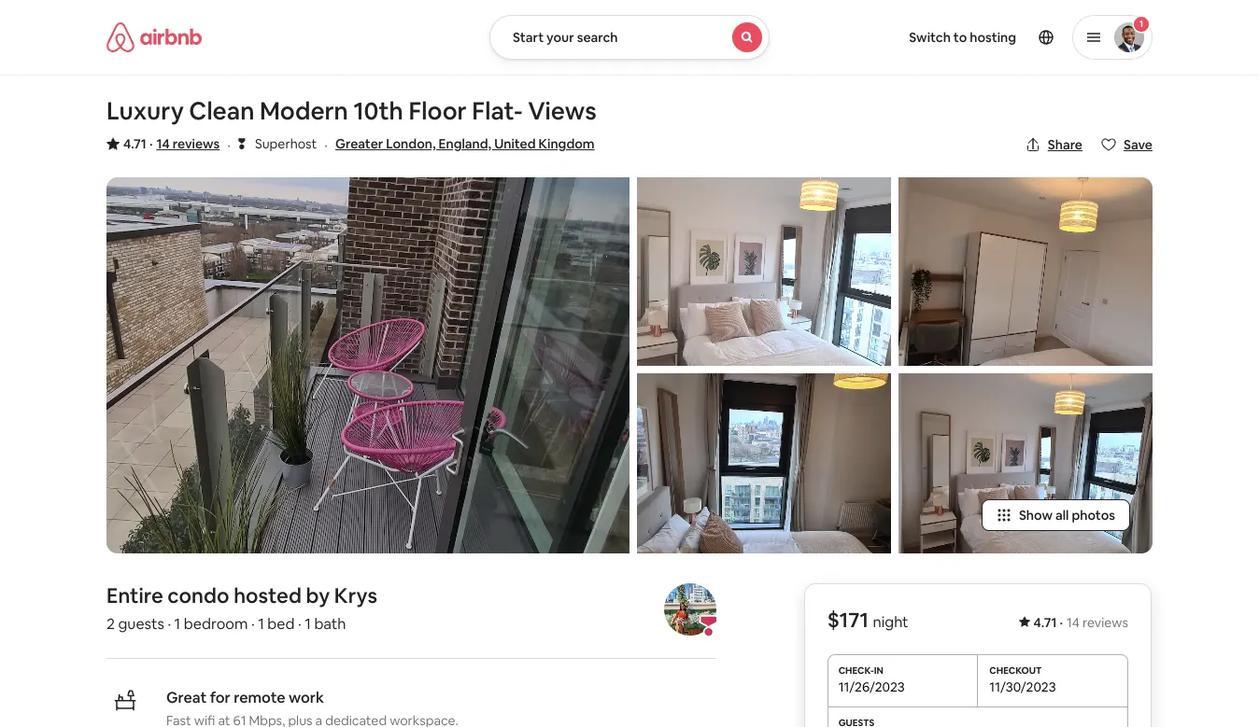 Task type: vqa. For each thing, say whether or not it's contained in the screenshot.
"Learn more" link related to Free admission for access providers
no



Task type: describe. For each thing, give the bounding box(es) containing it.
1 horizontal spatial 14
[[1067, 615, 1080, 632]]

0 horizontal spatial 14
[[156, 135, 170, 152]]

1 horizontal spatial reviews
[[1083, 615, 1129, 632]]

hosting
[[970, 29, 1016, 46]]

greater
[[335, 135, 383, 152]]

bath
[[314, 615, 346, 635]]

hosted
[[234, 583, 302, 609]]

start
[[513, 29, 544, 46]]

11/30/2023
[[990, 680, 1056, 696]]

0 vertical spatial 4.71 · 14 reviews
[[123, 135, 220, 152]]

kingdom
[[539, 135, 595, 152]]

entire condo hosted by krys 2 guests · 1 bedroom · 1 bed · 1 bath
[[106, 583, 377, 635]]

save button
[[1094, 129, 1160, 161]]

switch
[[909, 29, 951, 46]]

share button
[[1018, 129, 1090, 161]]

bedroom
[[184, 615, 248, 635]]

england,
[[439, 135, 492, 152]]

· greater london, england, united kingdom
[[324, 135, 595, 155]]

10th
[[353, 95, 403, 127]]

start your search button
[[490, 15, 770, 60]]

bed
[[267, 615, 295, 635]]

hotel quality high thread count, percale, egyptian cotton bedding. image
[[637, 373, 891, 554]]

entire
[[106, 583, 163, 609]]

show
[[1019, 508, 1053, 524]]

the room :-) image
[[637, 177, 891, 366]]

superhost
[[255, 135, 317, 152]]

switch to hosting link
[[898, 18, 1028, 57]]

1 inside 1 dropdown button
[[1140, 18, 1144, 30]]

$171 night
[[827, 608, 909, 634]]

show all photos
[[1019, 508, 1115, 524]]

night
[[873, 613, 909, 633]]

profile element
[[792, 0, 1153, 75]]

great
[[166, 689, 207, 708]]

start your search
[[513, 29, 618, 46]]



Task type: locate. For each thing, give the bounding box(es) containing it.
floor
[[409, 95, 467, 127]]

0 vertical spatial 14
[[156, 135, 170, 152]]

all
[[1056, 508, 1069, 524]]

14 reviews button
[[156, 135, 220, 153]]

0 horizontal spatial reviews
[[173, 135, 220, 152]]

united
[[494, 135, 536, 152]]

clean
[[189, 95, 254, 127]]

save
[[1124, 136, 1153, 153]]

great for remote work
[[166, 689, 324, 708]]

1 vertical spatial 4.71
[[1034, 615, 1057, 632]]

luxury clean modern 10th floor flat- views image 4 image
[[899, 177, 1153, 366]]

switch to hosting
[[909, 29, 1016, 46]]

1 horizontal spatial 4.71 · 14 reviews
[[1034, 615, 1129, 632]]

flat-
[[472, 95, 523, 127]]

1 vertical spatial 4.71 · 14 reviews
[[1034, 615, 1129, 632]]

share
[[1048, 136, 1083, 153]]

work
[[289, 689, 324, 708]]

1 vertical spatial reviews
[[1083, 615, 1129, 632]]

by krys
[[306, 583, 377, 609]]

1 button
[[1072, 15, 1153, 60]]

guests
[[118, 615, 164, 635]]

luxury
[[106, 95, 184, 127]]

photos
[[1072, 508, 1115, 524]]

london,
[[386, 135, 436, 152]]

11/26/2023
[[839, 680, 905, 696]]

4.71 · 14 reviews down luxury
[[123, 135, 220, 152]]

1 vertical spatial 14
[[1067, 615, 1080, 632]]

4.71 · 14 reviews up 11/30/2023
[[1034, 615, 1129, 632]]

greater london, england, united kingdom button
[[335, 133, 595, 155]]

luxury clean modern 10th floor flat- views image 5 image
[[899, 373, 1153, 554]]

4.71 down luxury
[[123, 135, 147, 152]]

14
[[156, 135, 170, 152], [1067, 615, 1080, 632]]

reviews
[[173, 135, 220, 152], [1083, 615, 1129, 632]]

remote
[[234, 689, 286, 708]]

·
[[149, 135, 153, 152], [227, 135, 231, 155], [324, 135, 328, 155], [168, 615, 171, 635], [251, 615, 255, 635], [298, 615, 302, 635], [1060, 615, 1063, 632]]

Start your search search field
[[490, 15, 770, 60]]

luxury clean modern 10th floor flat- views
[[106, 95, 597, 127]]

0 horizontal spatial 4.71 · 14 reviews
[[123, 135, 220, 152]]

to
[[954, 29, 967, 46]]

modern
[[260, 95, 348, 127]]

󰀃
[[238, 135, 245, 152]]

4.71 up 11/30/2023
[[1034, 615, 1057, 632]]

your
[[547, 29, 574, 46]]

0 horizontal spatial 4.71
[[123, 135, 147, 152]]

show all photos button
[[982, 500, 1130, 532]]

views
[[528, 95, 597, 127]]

2
[[106, 615, 115, 635]]

condo
[[168, 583, 229, 609]]

$171
[[827, 608, 869, 634]]

for
[[210, 689, 231, 708]]

1
[[1140, 18, 1144, 30], [174, 615, 181, 635], [258, 615, 264, 635], [305, 615, 311, 635]]

luxury clean modern 10th floor flat- views image 1 image
[[106, 177, 630, 554]]

search
[[577, 29, 618, 46]]

4.71
[[123, 135, 147, 152], [1034, 615, 1057, 632]]

4.71 · 14 reviews
[[123, 135, 220, 152], [1034, 615, 1129, 632]]

krys is a superhost. learn more about krys. image
[[665, 584, 717, 637], [665, 584, 717, 637]]

1 horizontal spatial 4.71
[[1034, 615, 1057, 632]]

0 vertical spatial 4.71
[[123, 135, 147, 152]]

0 vertical spatial reviews
[[173, 135, 220, 152]]



